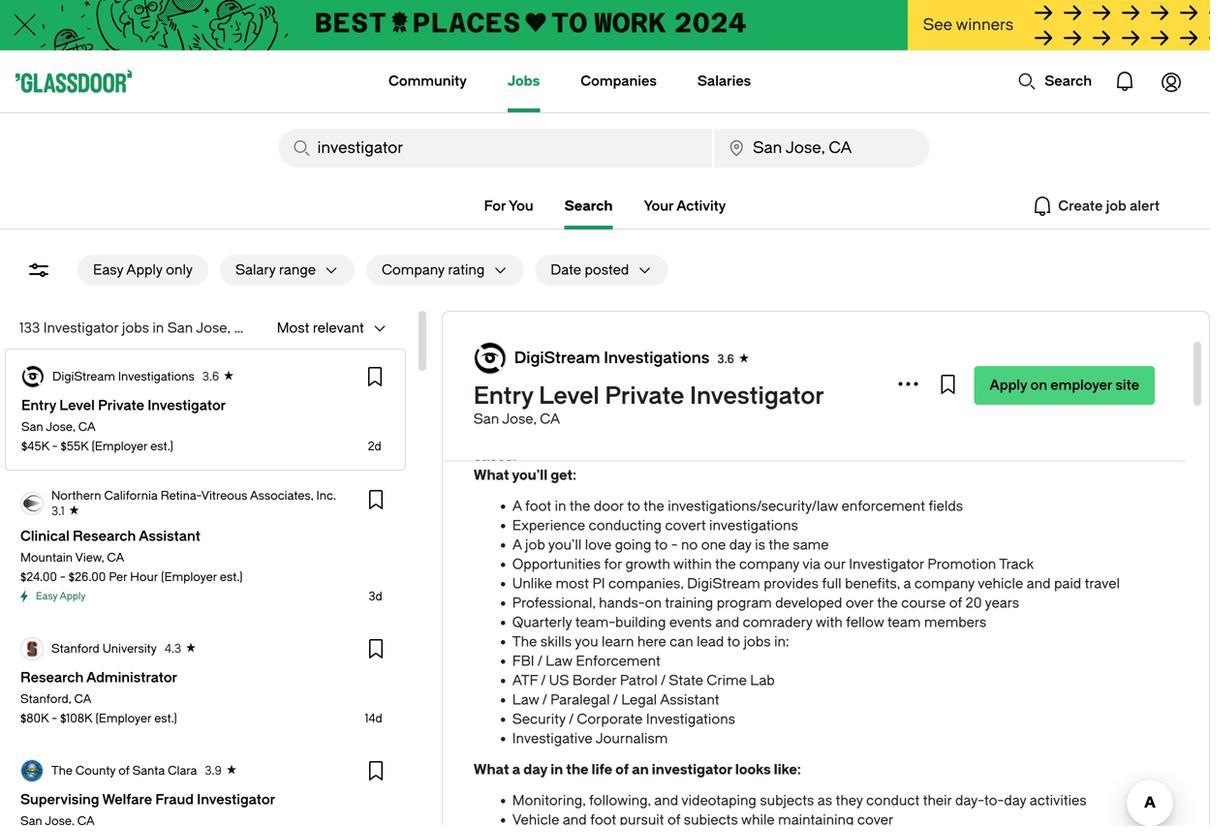 Task type: locate. For each thing, give the bounding box(es) containing it.
0 vertical spatial est.)
[[150, 440, 173, 453]]

1 vertical spatial what
[[474, 762, 509, 778]]

inc.
[[316, 489, 336, 503]]

of inside jobs list element
[[118, 765, 130, 778]]

search up date posted
[[565, 198, 613, 214]]

1 vertical spatial on
[[645, 595, 662, 611]]

salary
[[235, 262, 276, 278]]

they
[[954, 429, 984, 445], [836, 793, 863, 809]]

a up purpose.
[[736, 390, 744, 406]]

corporate
[[577, 712, 643, 728]]

jose, down salary range dropdown button
[[196, 320, 230, 336]]

0 vertical spatial you'll
[[931, 390, 967, 406]]

you
[[575, 634, 598, 650]]

a right seeks
[[1037, 351, 1045, 367]]

2 none field from the left
[[714, 129, 930, 168]]

ca inside mountain view, ca $24.00 - $26.00 per hour (employer est.)
[[107, 551, 124, 565]]

jobs link
[[508, 50, 540, 112]]

cases.
[[474, 448, 517, 464]]

2d
[[368, 440, 382, 453]]

the inside a foot in the door to the investigations/security/law enforcement fields experience conducting covert investigations a job you'll love going to - no one day is the same opportunities for growth within the company via our investigator promotion track unlike most pi companies, digistream provides full benefits, a company vehicle and paid travel professional, hands-on training program developed over the course of 20 years quarterly team-building events and comradery with fellow team members the skills you learn here can lead to jobs in: fbi / law enforcement atf / us border patrol / state crime lab law / paralegal / legal assistant security / corporate investigations investigative journalism
[[512, 634, 537, 650]]

company up provides
[[739, 557, 799, 573]]

lottie animation container image
[[1148, 58, 1195, 105], [1148, 58, 1195, 105], [1018, 72, 1037, 91], [1018, 72, 1037, 91]]

of inside a foot in the door to the investigations/security/law enforcement fields experience conducting covert investigations a job you'll love going to - no one day is the same opportunities for growth within the company via our investigator promotion track unlike most pi companies, digistream provides full benefits, a company vehicle and paid travel professional, hands-on training program developed over the course of 20 years quarterly team-building events and comradery with fellow team members the skills you learn here can lead to jobs in: fbi / law enforcement atf / us border patrol / state crime lab law / paralegal / legal assistant security / corporate investigations investigative journalism
[[949, 595, 962, 611]]

investigations
[[604, 349, 710, 367], [118, 370, 195, 384], [646, 712, 735, 728]]

in:
[[774, 634, 789, 650]]

apply inside jobs list element
[[60, 591, 86, 602]]

an up evidence
[[910, 409, 927, 425]]

1 horizontal spatial this
[[766, 409, 795, 425]]

(employer
[[92, 440, 148, 453], [161, 571, 217, 584], [95, 712, 151, 726]]

the down 'one'
[[715, 557, 736, 573]]

to up your
[[532, 371, 546, 387]]

mountain
[[20, 551, 73, 565]]

1 horizontal spatial search
[[1045, 73, 1092, 89]]

your activity
[[644, 198, 726, 214]]

ca left most
[[234, 320, 254, 336]]

0 vertical spatial on
[[1031, 377, 1047, 393]]

for down means
[[888, 409, 907, 425]]

digistream
[[514, 349, 600, 367], [474, 351, 551, 367], [52, 370, 115, 384], [687, 576, 760, 592]]

1 horizontal spatial easy
[[93, 262, 123, 278]]

0 horizontal spatial job
[[525, 537, 545, 553]]

a inside a foot in the door to the investigations/security/law enforcement fields experience conducting covert investigations a job you'll love going to - no one day is the same opportunities for growth within the company via our investigator promotion track unlike most pi companies, digistream provides full benefits, a company vehicle and paid travel professional, hands-on training program developed over the course of 20 years quarterly team-building events and comradery with fellow team members the skills you learn here can lead to jobs in: fbi / law enforcement atf / us border patrol / state crime lab law / paralegal / legal assistant security / corporate investigations investigative journalism
[[904, 576, 911, 592]]

1 vertical spatial this
[[766, 409, 795, 425]]

jose, up $55k
[[46, 421, 75, 434]]

for inside a foot in the door to the investigations/security/law enforcement fields experience conducting covert investigations a job you'll love going to - no one day is the same opportunities for growth within the company via our investigator promotion track unlike most pi companies, digistream provides full benefits, a company vehicle and paid travel professional, hands-on training program developed over the course of 20 years quarterly team-building events and comradery with fellow team members the skills you learn here can lead to jobs in: fbi / law enforcement atf / us border patrol / state crime lab law / paralegal / legal assistant security / corporate investigations investigative journalism
[[604, 557, 622, 573]]

our left clients
[[759, 429, 781, 445]]

private up "drive"
[[605, 383, 684, 410]]

their inside digistream investigations, a fast-growing, national private investigation firm, seeks a talented addition to our investigative team in the bay area. this isn't your average desk job - being a private investigator means you'll have a career with excitement, travel, autonomy, and purpose. this role is meant for an individual with an adventurous and curious spirit, and the drive to provide our clients with the evidence they need to defend their cases. what you'll get:
[[1091, 429, 1123, 445]]

1 horizontal spatial law
[[546, 654, 573, 670]]

0 vertical spatial they
[[954, 429, 984, 445]]

0 horizontal spatial an
[[632, 762, 649, 778]]

digistream up program
[[687, 576, 760, 592]]

2 what from the top
[[474, 762, 509, 778]]

1 vertical spatial search
[[565, 198, 613, 214]]

salary range button
[[220, 255, 316, 286]]

this down addition at the left
[[474, 390, 503, 406]]

133
[[19, 320, 40, 336]]

most
[[277, 320, 309, 336]]

national
[[761, 351, 816, 367]]

in up being
[[702, 371, 715, 387]]

conducting
[[589, 518, 662, 534]]

investigator up benefits,
[[849, 557, 924, 573]]

security
[[512, 712, 566, 728]]

2 vertical spatial apply
[[60, 591, 86, 602]]

relevant
[[313, 320, 364, 336]]

stanford university
[[51, 642, 157, 656]]

0 vertical spatial apply
[[126, 262, 162, 278]]

a left foot
[[512, 499, 522, 515]]

mountain view, ca $24.00 - $26.00 per hour (employer est.)
[[20, 551, 243, 584]]

- inside mountain view, ca $24.00 - $26.00 per hour (employer est.)
[[60, 571, 66, 584]]

drive
[[652, 429, 685, 445]]

1 horizontal spatial job
[[662, 390, 683, 406]]

1 horizontal spatial jobs
[[744, 634, 771, 650]]

3.6 up being
[[717, 353, 734, 366]]

1 vertical spatial their
[[923, 793, 952, 809]]

associates,
[[250, 489, 313, 503]]

firm,
[[960, 351, 991, 367]]

to right "drive"
[[688, 429, 702, 445]]

day inside a foot in the door to the investigations/security/law enforcement fields experience conducting covert investigations a job you'll love going to - no one day is the same opportunities for growth within the company via our investigator promotion track unlike most pi companies, digistream provides full benefits, a company vehicle and paid travel professional, hands-on training program developed over the course of 20 years quarterly team-building events and comradery with fellow team members the skills you learn here can lead to jobs in: fbi / law enforcement atf / us border patrol / state crime lab law / paralegal / legal assistant security / corporate investigations investigative journalism
[[729, 537, 752, 553]]

digistream investigations logo image up entry
[[475, 343, 506, 374]]

san jose, ca $45k - $55k (employer est.)
[[21, 421, 173, 453]]

0 vertical spatial 3.6
[[717, 353, 734, 366]]

ca down your
[[540, 411, 560, 427]]

digistream up san jose, ca $45k - $55k (employer est.)
[[52, 370, 115, 384]]

est.) inside mountain view, ca $24.00 - $26.00 per hour (employer est.)
[[220, 571, 243, 584]]

1 horizontal spatial they
[[954, 429, 984, 445]]

3.6 inside jobs list element
[[202, 370, 219, 384]]

san inside the entry level private investigator san jose, ca
[[474, 411, 499, 427]]

easy up the 133 investigator jobs in san jose, ca
[[93, 262, 123, 278]]

2 horizontal spatial of
[[949, 595, 962, 611]]

san down only
[[167, 320, 193, 336]]

1 horizontal spatial the
[[512, 634, 537, 650]]

state
[[669, 673, 703, 689]]

ca up "$108k"
[[74, 693, 92, 706]]

(employer right "$108k"
[[95, 712, 151, 726]]

and down autonomy,
[[597, 429, 623, 445]]

on down companies, at the right of page
[[645, 595, 662, 611]]

with
[[1063, 390, 1092, 406], [999, 409, 1028, 425], [832, 429, 861, 445], [816, 615, 843, 631]]

vitreous
[[201, 489, 247, 503]]

1 vertical spatial easy
[[36, 591, 58, 602]]

individual
[[930, 409, 996, 425]]

0 vertical spatial is
[[827, 409, 838, 425]]

an down journalism
[[632, 762, 649, 778]]

1 vertical spatial est.)
[[220, 571, 243, 584]]

Search keyword field
[[279, 129, 712, 168]]

est.) up the retina-
[[150, 440, 173, 453]]

the up fbi
[[512, 634, 537, 650]]

1 a from the top
[[512, 499, 522, 515]]

border
[[573, 673, 617, 689]]

meant
[[841, 409, 885, 425]]

lottie animation container image
[[311, 50, 389, 111], [311, 50, 389, 111], [1102, 58, 1148, 105], [1102, 58, 1148, 105]]

0 horizontal spatial of
[[118, 765, 130, 778]]

0 horizontal spatial this
[[474, 390, 503, 406]]

0 vertical spatial company
[[739, 557, 799, 573]]

is down investigations
[[755, 537, 765, 553]]

the county of santa clara
[[51, 765, 197, 778]]

average
[[569, 390, 623, 406]]

what
[[474, 468, 509, 484], [474, 762, 509, 778]]

you'll up foot
[[512, 468, 548, 484]]

the up conducting on the bottom
[[644, 499, 664, 515]]

entry
[[474, 383, 533, 410]]

provides
[[764, 576, 819, 592]]

events
[[669, 615, 712, 631]]

1 vertical spatial our
[[759, 429, 781, 445]]

is
[[827, 409, 838, 425], [755, 537, 765, 553]]

2 vertical spatial our
[[824, 557, 846, 573]]

to up growth
[[655, 537, 668, 553]]

3.6 down the 133 investigator jobs in san jose, ca
[[202, 370, 219, 384]]

day up monitoring,
[[524, 762, 548, 778]]

easy down $24.00
[[36, 591, 58, 602]]

digistream investigations down the 133 investigator jobs in san jose, ca
[[52, 370, 195, 384]]

easy inside button
[[93, 262, 123, 278]]

easy inside jobs list element
[[36, 591, 58, 602]]

0 vertical spatial for
[[888, 409, 907, 425]]

0 horizontal spatial san
[[21, 421, 43, 434]]

and down investigator
[[654, 793, 678, 809]]

jose,
[[196, 320, 230, 336], [502, 411, 537, 427], [46, 421, 75, 434]]

you'll inside a foot in the door to the investigations/security/law enforcement fields experience conducting covert investigations a job you'll love going to - no one day is the same opportunities for growth within the company via our investigator promotion track unlike most pi companies, digistream provides full benefits, a company vehicle and paid travel professional, hands-on training program developed over the course of 20 years quarterly team-building events and comradery with fellow team members the skills you learn here can lead to jobs in: fbi / law enforcement atf / us border patrol / state crime lab law / paralegal / legal assistant security / corporate investigations investigative journalism
[[548, 537, 582, 553]]

in inside digistream investigations, a fast-growing, national private investigation firm, seeks a talented addition to our investigative team in the bay area. this isn't your average desk job - being a private investigator means you'll have a career with excitement, travel, autonomy, and purpose. this role is meant for an individual with an adventurous and curious spirit, and the drive to provide our clients with the evidence they need to defend their cases. what you'll get:
[[702, 371, 715, 387]]

0 vertical spatial a
[[512, 499, 522, 515]]

san inside san jose, ca $45k - $55k (employer est.)
[[21, 421, 43, 434]]

fbi
[[512, 654, 534, 670]]

of right the life
[[616, 762, 629, 778]]

the
[[512, 634, 537, 650], [51, 765, 73, 778]]

rating
[[448, 262, 485, 278]]

get:
[[551, 468, 576, 484]]

investigative
[[574, 371, 661, 387]]

same
[[793, 537, 829, 553]]

the
[[718, 371, 740, 387], [626, 429, 649, 445], [864, 429, 887, 445], [570, 499, 590, 515], [644, 499, 664, 515], [769, 537, 790, 553], [715, 557, 736, 573], [877, 595, 898, 611], [566, 762, 589, 778]]

0 horizontal spatial digistream investigations logo image
[[22, 366, 44, 388]]

northern california retina-vitreous associates, inc.
[[51, 489, 336, 503]]

to right the need
[[1024, 429, 1038, 445]]

0 horizontal spatial apply
[[60, 591, 86, 602]]

a up course on the right bottom of page
[[904, 576, 911, 592]]

investigations down the assistant
[[646, 712, 735, 728]]

1 horizontal spatial private
[[747, 390, 796, 406]]

for
[[484, 198, 506, 214]]

1 vertical spatial is
[[755, 537, 765, 553]]

0 horizontal spatial their
[[923, 793, 952, 809]]

team down fast- on the top
[[664, 371, 699, 387]]

0 vertical spatial search
[[1045, 73, 1092, 89]]

for inside digistream investigations, a fast-growing, national private investigation firm, seeks a talented addition to our investigative team in the bay area. this isn't your average desk job - being a private investigator means you'll have a career with excitement, travel, autonomy, and purpose. this role is meant for an individual with an adventurous and curious spirit, and the drive to provide our clients with the evidence they need to defend their cases. what you'll get:
[[888, 409, 907, 425]]

members
[[924, 615, 987, 631]]

est.) inside stanford, ca $80k - $108k (employer est.)
[[154, 712, 177, 726]]

1 horizontal spatial apply
[[126, 262, 162, 278]]

0 horizontal spatial private
[[605, 383, 684, 410]]

search down see winners link
[[1045, 73, 1092, 89]]

in right foot
[[555, 499, 566, 515]]

jobs left in:
[[744, 634, 771, 650]]

they down individual
[[954, 429, 984, 445]]

1 horizontal spatial jose,
[[196, 320, 230, 336]]

$24.00
[[20, 571, 57, 584]]

this
[[474, 390, 503, 406], [766, 409, 795, 425]]

est.) down vitreous
[[220, 571, 243, 584]]

1 horizontal spatial of
[[616, 762, 629, 778]]

search
[[1045, 73, 1092, 89], [565, 198, 613, 214]]

one
[[701, 537, 726, 553]]

digistream investigations up investigative on the top
[[514, 349, 710, 367]]

a down experience
[[512, 537, 522, 553]]

program
[[717, 595, 772, 611]]

- inside stanford, ca $80k - $108k (employer est.)
[[52, 712, 57, 726]]

adventurous
[[1051, 409, 1137, 425]]

1 none field from the left
[[279, 129, 712, 168]]

companies link
[[581, 50, 657, 112]]

unlike
[[512, 576, 552, 592]]

0 horizontal spatial search
[[565, 198, 613, 214]]

most relevant button
[[261, 313, 364, 344]]

0 horizontal spatial jose,
[[46, 421, 75, 434]]

investigator inside digistream investigations, a fast-growing, national private investigation firm, seeks a talented addition to our investigative team in the bay area. this isn't your average desk job - being a private investigator means you'll have a career with excitement, travel, autonomy, and purpose. this role is meant for an individual with an adventurous and curious spirit, and the drive to provide our clients with the evidence they need to defend their cases. what you'll get:
[[799, 390, 879, 406]]

ca up $55k
[[78, 421, 96, 434]]

1 horizontal spatial digistream investigations
[[514, 349, 710, 367]]

(employer right the "hour"
[[161, 571, 217, 584]]

of left 20
[[949, 595, 962, 611]]

for up pi
[[604, 557, 622, 573]]

law down atf
[[512, 692, 539, 708]]

None field
[[279, 129, 712, 168], [714, 129, 930, 168]]

apply
[[126, 262, 162, 278], [990, 377, 1027, 393], [60, 591, 86, 602]]

jose, for level
[[502, 411, 537, 427]]

salary range
[[235, 262, 316, 278]]

enforcement
[[842, 499, 925, 515]]

san down entry
[[474, 411, 499, 427]]

1 horizontal spatial day
[[729, 537, 752, 553]]

0 vertical spatial (employer
[[92, 440, 148, 453]]

you'll up 'opportunities'
[[548, 537, 582, 553]]

2 horizontal spatial san
[[474, 411, 499, 427]]

of left the santa
[[118, 765, 130, 778]]

for you link
[[484, 195, 534, 218]]

0 horizontal spatial 3.6
[[202, 370, 219, 384]]

apply on employer site button
[[974, 366, 1155, 405]]

1 vertical spatial team
[[888, 615, 921, 631]]

this left the role
[[766, 409, 795, 425]]

1 horizontal spatial their
[[1091, 429, 1123, 445]]

0 vertical spatial team
[[664, 371, 699, 387]]

0 horizontal spatial is
[[755, 537, 765, 553]]

day left 'activities'
[[1004, 793, 1026, 809]]

private inside the entry level private investigator san jose, ca
[[605, 383, 684, 410]]

your activity link
[[644, 195, 726, 218]]

1 horizontal spatial an
[[910, 409, 927, 425]]

retina-
[[161, 489, 201, 503]]

0 horizontal spatial the
[[51, 765, 73, 778]]

here
[[637, 634, 666, 650]]

2 horizontal spatial our
[[824, 557, 846, 573]]

1 what from the top
[[474, 468, 509, 484]]

0 vertical spatial the
[[512, 634, 537, 650]]

job inside digistream investigations, a fast-growing, national private investigation firm, seeks a talented addition to our investigative team in the bay area. this isn't your average desk job - being a private investigator means you'll have a career with excitement, travel, autonomy, and purpose. this role is meant for an individual with an adventurous and curious spirit, and the drive to provide our clients with the evidence they need to defend their cases. what you'll get:
[[662, 390, 683, 406]]

jobs down easy apply only button
[[122, 320, 149, 336]]

2 vertical spatial you'll
[[548, 537, 582, 553]]

hands-
[[599, 595, 645, 611]]

jobs list element
[[4, 348, 407, 827]]

life
[[592, 762, 613, 778]]

apply for easy apply only
[[126, 262, 162, 278]]

digistream investigations logo image down the "133"
[[22, 366, 44, 388]]

1 vertical spatial for
[[604, 557, 622, 573]]

0 horizontal spatial on
[[645, 595, 662, 611]]

company
[[382, 262, 445, 278]]

easy apply only button
[[78, 255, 208, 286]]

1 vertical spatial job
[[525, 537, 545, 553]]

their down adventurous
[[1091, 429, 1123, 445]]

1 horizontal spatial san
[[167, 320, 193, 336]]

talented
[[1048, 351, 1105, 367]]

0 horizontal spatial our
[[549, 371, 571, 387]]

company down "promotion"
[[915, 576, 975, 592]]

jobs inside a foot in the door to the investigations/security/law enforcement fields experience conducting covert investigations a job you'll love going to - no one day is the same opportunities for growth within the company via our investigator promotion track unlike most pi companies, digistream provides full benefits, a company vehicle and paid travel professional, hands-on training program developed over the course of 20 years quarterly team-building events and comradery with fellow team members the skills you learn here can lead to jobs in: fbi / law enforcement atf / us border patrol / state crime lab law / paralegal / legal assistant security / corporate investigations investigative journalism
[[744, 634, 771, 650]]

looks
[[735, 762, 771, 778]]

lead
[[697, 634, 724, 650]]

san for level
[[474, 411, 499, 427]]

seeks
[[994, 351, 1034, 367]]

monitoring,
[[512, 793, 586, 809]]

0 horizontal spatial none field
[[279, 129, 712, 168]]

jose, inside the entry level private investigator san jose, ca
[[502, 411, 537, 427]]

ca inside san jose, ca $45k - $55k (employer est.)
[[78, 421, 96, 434]]

digistream investigations logo image
[[475, 343, 506, 374], [22, 366, 44, 388]]

job right desk
[[662, 390, 683, 406]]

0 horizontal spatial law
[[512, 692, 539, 708]]

investigations/security/law
[[668, 499, 838, 515]]

san up $45k
[[21, 421, 43, 434]]

investigator down growing,
[[690, 383, 824, 410]]

means
[[882, 390, 929, 406]]

1 vertical spatial company
[[915, 576, 975, 592]]

0 vertical spatial what
[[474, 468, 509, 484]]

0 horizontal spatial for
[[604, 557, 622, 573]]

jobs
[[122, 320, 149, 336], [744, 634, 771, 650]]

site
[[1116, 377, 1140, 393]]

our up your
[[549, 371, 571, 387]]

3.9
[[205, 765, 222, 778]]

1 horizontal spatial none field
[[714, 129, 930, 168]]

3.1
[[51, 505, 65, 518]]

1 vertical spatial they
[[836, 793, 863, 809]]

investigations
[[709, 518, 798, 534]]

1 horizontal spatial for
[[888, 409, 907, 425]]

investigations down the 133 investigator jobs in san jose, ca
[[118, 370, 195, 384]]

0 horizontal spatial digistream investigations
[[52, 370, 195, 384]]

2 vertical spatial est.)
[[154, 712, 177, 726]]

with down meant
[[832, 429, 861, 445]]

0 vertical spatial our
[[549, 371, 571, 387]]

investigator up meant
[[799, 390, 879, 406]]

jose, up curious
[[502, 411, 537, 427]]

the right the county of santa clara logo on the left bottom of page
[[51, 765, 73, 778]]

1 horizontal spatial team
[[888, 615, 921, 631]]

team
[[664, 371, 699, 387], [888, 615, 921, 631]]

1 horizontal spatial our
[[759, 429, 781, 445]]

1 vertical spatial a
[[512, 537, 522, 553]]

open filter menu image
[[27, 259, 50, 282]]

0 vertical spatial law
[[546, 654, 573, 670]]

0 vertical spatial day
[[729, 537, 752, 553]]

(employer inside stanford, ca $80k - $108k (employer est.)
[[95, 712, 151, 726]]

clients
[[784, 429, 829, 445]]

an down career
[[1031, 409, 1048, 425]]

they right as
[[836, 793, 863, 809]]

apply for easy apply
[[60, 591, 86, 602]]

2 vertical spatial (employer
[[95, 712, 151, 726]]

/ left us
[[541, 673, 546, 689]]

1 vertical spatial jobs
[[744, 634, 771, 650]]

1 horizontal spatial on
[[1031, 377, 1047, 393]]

0 vertical spatial jobs
[[122, 320, 149, 336]]

0 vertical spatial easy
[[93, 262, 123, 278]]

2 vertical spatial day
[[1004, 793, 1026, 809]]

0 horizontal spatial they
[[836, 793, 863, 809]]

1 vertical spatial the
[[51, 765, 73, 778]]

1 vertical spatial digistream investigations
[[52, 370, 195, 384]]

ca up "per"
[[107, 551, 124, 565]]

a left fast- on the top
[[656, 351, 664, 367]]

day down investigations
[[729, 537, 752, 553]]

job down experience
[[525, 537, 545, 553]]

- right $45k
[[52, 440, 58, 453]]

on down seeks
[[1031, 377, 1047, 393]]

apply left only
[[126, 262, 162, 278]]

2 horizontal spatial apply
[[990, 377, 1027, 393]]

/
[[538, 654, 542, 670], [541, 673, 546, 689], [661, 673, 666, 689], [542, 692, 547, 708], [613, 692, 618, 708], [569, 712, 574, 728]]

per
[[109, 571, 127, 584]]



Task type: describe. For each thing, give the bounding box(es) containing it.
a right have
[[1005, 390, 1014, 406]]

you
[[509, 198, 534, 214]]

easy for easy apply only
[[93, 262, 123, 278]]

digistream up level
[[514, 349, 600, 367]]

salaries link
[[698, 50, 751, 112]]

see
[[923, 16, 953, 34]]

no
[[681, 537, 698, 553]]

/ up "corporate"
[[613, 692, 618, 708]]

1 vertical spatial you'll
[[512, 468, 548, 484]]

professional,
[[512, 595, 596, 611]]

your
[[644, 198, 674, 214]]

santa
[[132, 765, 165, 778]]

our inside a foot in the door to the investigations/security/law enforcement fields experience conducting covert investigations a job you'll love going to - no one day is the same opportunities for growth within the company via our investigator promotion track unlike most pi companies, digistream provides full benefits, a company vehicle and paid travel professional, hands-on training program developed over the course of 20 years quarterly team-building events and comradery with fellow team members the skills you learn here can lead to jobs in: fbi / law enforcement atf / us border patrol / state crime lab law / paralegal / legal assistant security / corporate investigations investigative journalism
[[824, 557, 846, 573]]

is inside digistream investigations, a fast-growing, national private investigation firm, seeks a talented addition to our investigative team in the bay area. this isn't your average desk job - being a private investigator means you'll have a career with excitement, travel, autonomy, and purpose. this role is meant for an individual with an adventurous and curious spirit, and the drive to provide our clients with the evidence they need to defend their cases. what you'll get:
[[827, 409, 838, 425]]

0 horizontal spatial day
[[524, 762, 548, 778]]

your
[[537, 390, 566, 406]]

investigative
[[512, 731, 593, 747]]

posted
[[585, 262, 629, 278]]

love
[[585, 537, 612, 553]]

$108k
[[60, 712, 93, 726]]

salaries
[[698, 73, 751, 89]]

20
[[966, 595, 982, 611]]

and left paid
[[1027, 576, 1051, 592]]

full
[[822, 576, 842, 592]]

/ right fbi
[[538, 654, 542, 670]]

date posted button
[[535, 255, 629, 286]]

/ down paralegal
[[569, 712, 574, 728]]

growth
[[625, 557, 670, 573]]

search link
[[565, 195, 613, 218]]

on inside button
[[1031, 377, 1047, 393]]

covert
[[665, 518, 706, 534]]

the inside jobs list element
[[51, 765, 73, 778]]

with inside a foot in the door to the investigations/security/law enforcement fields experience conducting covert investigations a job you'll love going to - no one day is the same opportunities for growth within the company via our investigator promotion track unlike most pi companies, digistream provides full benefits, a company vehicle and paid travel professional, hands-on training program developed over the course of 20 years quarterly team-building events and comradery with fellow team members the skills you learn here can lead to jobs in: fbi / law enforcement atf / us border patrol / state crime lab law / paralegal / legal assistant security / corporate investigations investigative journalism
[[816, 615, 843, 631]]

what a day in the life of an investigator looks like:
[[474, 762, 801, 778]]

easy apply
[[36, 591, 86, 602]]

1 vertical spatial apply
[[990, 377, 1027, 393]]

the left the life
[[566, 762, 589, 778]]

day-
[[955, 793, 985, 809]]

private inside digistream investigations, a fast-growing, national private investigation firm, seeks a talented addition to our investigative team in the bay area. this isn't your average desk job - being a private investigator means you'll have a career with excitement, travel, autonomy, and purpose. this role is meant for an individual with an adventurous and curious spirit, and the drive to provide our clients with the evidence they need to defend their cases. what you'll get:
[[747, 390, 796, 406]]

county
[[75, 765, 116, 778]]

0 horizontal spatial jobs
[[122, 320, 149, 336]]

team inside a foot in the door to the investigations/security/law enforcement fields experience conducting covert investigations a job you'll love going to - no one day is the same opportunities for growth within the company via our investigator promotion track unlike most pi companies, digistream provides full benefits, a company vehicle and paid travel professional, hands-on training program developed over the course of 20 years quarterly team-building events and comradery with fellow team members the skills you learn here can lead to jobs in: fbi / law enforcement atf / us border patrol / state crime lab law / paralegal / legal assistant security / corporate investigations investigative journalism
[[888, 615, 921, 631]]

(employer inside san jose, ca $45k - $55k (employer est.)
[[92, 440, 148, 453]]

with up the need
[[999, 409, 1028, 425]]

jose, for investigator
[[196, 320, 230, 336]]

to right lead
[[727, 634, 740, 650]]

is inside a foot in the door to the investigations/security/law enforcement fields experience conducting covert investigations a job you'll love going to - no one day is the same opportunities for growth within the company via our investigator promotion track unlike most pi companies, digistream provides full benefits, a company vehicle and paid travel professional, hands-on training program developed over the course of 20 years quarterly team-building events and comradery with fellow team members the skills you learn here can lead to jobs in: fbi / law enforcement atf / us border patrol / state crime lab law / paralegal / legal assistant security / corporate investigations investigative journalism
[[755, 537, 765, 553]]

to up conducting on the bottom
[[627, 499, 640, 515]]

defend
[[1041, 429, 1088, 445]]

most relevant
[[277, 320, 364, 336]]

investigator inside the entry level private investigator san jose, ca
[[690, 383, 824, 410]]

winners
[[956, 16, 1014, 34]]

within
[[673, 557, 712, 573]]

$26.00
[[69, 571, 106, 584]]

team inside digistream investigations, a fast-growing, national private investigation firm, seeks a talented addition to our investigative team in the bay area. this isn't your average desk job - being a private investigator means you'll have a career with excitement, travel, autonomy, and purpose. this role is meant for an individual with an adventurous and curious spirit, and the drive to provide our clients with the evidence they need to defend their cases. what you'll get:
[[664, 371, 699, 387]]

investigator right the "133"
[[43, 320, 119, 336]]

pi
[[592, 576, 605, 592]]

california
[[104, 489, 158, 503]]

a up monitoring,
[[512, 762, 521, 778]]

the left door
[[570, 499, 590, 515]]

- inside digistream investigations, a fast-growing, national private investigation firm, seeks a talented addition to our investigative team in the bay area. this isn't your average desk job - being a private investigator means you'll have a career with excitement, travel, autonomy, and purpose. this role is meant for an individual with an adventurous and curious spirit, and the drive to provide our clients with the evidence they need to defend their cases. what you'll get:
[[686, 390, 692, 406]]

san for investigator
[[167, 320, 193, 336]]

1 horizontal spatial company
[[915, 576, 975, 592]]

digistream inside a foot in the door to the investigations/security/law enforcement fields experience conducting covert investigations a job you'll love going to - no one day is the same opportunities for growth within the company via our investigator promotion track unlike most pi companies, digistream provides full benefits, a company vehicle and paid travel professional, hands-on training program developed over the course of 20 years quarterly team-building events and comradery with fellow team members the skills you learn here can lead to jobs in: fbi / law enforcement atf / us border patrol / state crime lab law / paralegal / legal assistant security / corporate investigations investigative journalism
[[687, 576, 760, 592]]

investigations,
[[554, 351, 653, 367]]

none field 'search location'
[[714, 129, 930, 168]]

the down meant
[[864, 429, 887, 445]]

ca inside stanford, ca $80k - $108k (employer est.)
[[74, 693, 92, 706]]

the down benefits,
[[877, 595, 898, 611]]

(employer inside mountain view, ca $24.00 - $26.00 per hour (employer est.)
[[161, 571, 217, 584]]

track
[[999, 557, 1034, 573]]

in down easy apply only button
[[152, 320, 164, 336]]

developed
[[775, 595, 842, 611]]

Search location field
[[714, 129, 930, 168]]

and up cases.
[[474, 429, 499, 445]]

subjects
[[760, 793, 814, 809]]

est.) inside san jose, ca $45k - $55k (employer est.)
[[150, 440, 173, 453]]

digistream investigations inside jobs list element
[[52, 370, 195, 384]]

date
[[551, 262, 581, 278]]

desk
[[626, 390, 659, 406]]

2 a from the top
[[512, 537, 522, 553]]

0 horizontal spatial company
[[739, 557, 799, 573]]

/ up "security"
[[542, 692, 547, 708]]

isn't
[[506, 390, 534, 406]]

growing,
[[700, 351, 758, 367]]

benefits,
[[845, 576, 900, 592]]

2 horizontal spatial day
[[1004, 793, 1026, 809]]

have
[[970, 390, 1002, 406]]

they inside digistream investigations, a fast-growing, national private investigation firm, seeks a talented addition to our investigative team in the bay area. this isn't your average desk job - being a private investigator means you'll have a career with excitement, travel, autonomy, and purpose. this role is meant for an individual with an adventurous and curious spirit, and the drive to provide our clients with the evidence they need to defend their cases. what you'll get:
[[954, 429, 984, 445]]

investigations inside a foot in the door to the investigations/security/law enforcement fields experience conducting covert investigations a job you'll love going to - no one day is the same opportunities for growth within the company via our investigator promotion track unlike most pi companies, digistream provides full benefits, a company vehicle and paid travel professional, hands-on training program developed over the course of 20 years quarterly team-building events and comradery with fellow team members the skills you learn here can lead to jobs in: fbi / law enforcement atf / us border patrol / state crime lab law / paralegal / legal assistant security / corporate investigations investigative journalism
[[646, 712, 735, 728]]

$55k
[[61, 440, 89, 453]]

with up adventurous
[[1063, 390, 1092, 406]]

investigations inside jobs list element
[[118, 370, 195, 384]]

provide
[[705, 429, 756, 445]]

bay
[[743, 371, 768, 387]]

investigation
[[869, 351, 957, 367]]

companies,
[[609, 576, 684, 592]]

vehicle
[[978, 576, 1023, 592]]

digistream inside jobs list element
[[52, 370, 115, 384]]

need
[[987, 429, 1021, 445]]

only
[[166, 262, 193, 278]]

going
[[615, 537, 651, 553]]

1 horizontal spatial 3.6
[[717, 353, 734, 366]]

range
[[279, 262, 316, 278]]

northern california retina-vitreous associates, inc. logo image
[[21, 493, 43, 515]]

digistream investigations, a fast-growing, national private investigation firm, seeks a talented addition to our investigative team in the bay area. this isn't your average desk job - being a private investigator means you'll have a career with excitement, travel, autonomy, and purpose. this role is meant for an individual with an adventurous and curious spirit, and the drive to provide our clients with the evidence they need to defend their cases. what you'll get:
[[474, 351, 1137, 484]]

14d
[[365, 712, 382, 726]]

conduct
[[866, 793, 920, 809]]

company rating
[[382, 262, 485, 278]]

jose, inside san jose, ca $45k - $55k (employer est.)
[[46, 421, 75, 434]]

us
[[549, 673, 569, 689]]

the left same
[[769, 537, 790, 553]]

job inside a foot in the door to the investigations/security/law enforcement fields experience conducting covert investigations a job you'll love going to - no one day is the same opportunities for growth within the company via our investigator promotion track unlike most pi companies, digistream provides full benefits, a company vehicle and paid travel professional, hands-on training program developed over the course of 20 years quarterly team-building events and comradery with fellow team members the skills you learn here can lead to jobs in: fbi / law enforcement atf / us border patrol / state crime lab law / paralegal / legal assistant security / corporate investigations investigative journalism
[[525, 537, 545, 553]]

in inside a foot in the door to the investigations/security/law enforcement fields experience conducting covert investigations a job you'll love going to - no one day is the same opportunities for growth within the company via our investigator promotion track unlike most pi companies, digistream provides full benefits, a company vehicle and paid travel professional, hands-on training program developed over the course of 20 years quarterly team-building events and comradery with fellow team members the skills you learn here can lead to jobs in: fbi / law enforcement atf / us border patrol / state crime lab law / paralegal / legal assistant security / corporate investigations investigative journalism
[[555, 499, 566, 515]]

0 vertical spatial investigations
[[604, 349, 710, 367]]

none field "search keyword"
[[279, 129, 712, 168]]

training
[[665, 595, 713, 611]]

following,
[[589, 793, 651, 809]]

digistream inside digistream investigations, a fast-growing, national private investigation firm, seeks a talented addition to our investigative team in the bay area. this isn't your average desk job - being a private investigator means you'll have a career with excitement, travel, autonomy, and purpose. this role is meant for an individual with an adventurous and curious spirit, and the drive to provide our clients with the evidence they need to defend their cases. what you'll get:
[[474, 351, 551, 367]]

stanford university logo image
[[21, 639, 43, 660]]

on inside a foot in the door to the investigations/security/law enforcement fields experience conducting covert investigations a job you'll love going to - no one day is the same opportunities for growth within the company via our investigator promotion track unlike most pi companies, digistream provides full benefits, a company vehicle and paid travel professional, hands-on training program developed over the course of 20 years quarterly team-building events and comradery with fellow team members the skills you learn here can lead to jobs in: fbi / law enforcement atf / us border patrol / state crime lab law / paralegal / legal assistant security / corporate investigations investigative journalism
[[645, 595, 662, 611]]

the down growing,
[[718, 371, 740, 387]]

the county of santa clara logo image
[[21, 761, 43, 782]]

see winners link
[[908, 0, 1210, 52]]

and up "drive"
[[675, 409, 701, 425]]

1 horizontal spatial digistream investigations logo image
[[475, 343, 506, 374]]

legal
[[621, 692, 657, 708]]

apply on employer site
[[990, 377, 1140, 393]]

investigator inside a foot in the door to the investigations/security/law enforcement fields experience conducting covert investigations a job you'll love going to - no one day is the same opportunities for growth within the company via our investigator promotion track unlike most pi companies, digistream provides full benefits, a company vehicle and paid travel professional, hands-on training program developed over the course of 20 years quarterly team-building events and comradery with fellow team members the skills you learn here can lead to jobs in: fbi / law enforcement atf / us border patrol / state crime lab law / paralegal / legal assistant security / corporate investigations investigative journalism
[[849, 557, 924, 573]]

foot
[[525, 499, 551, 515]]

0 vertical spatial this
[[474, 390, 503, 406]]

in down investigative
[[551, 762, 563, 778]]

most
[[556, 576, 589, 592]]

- inside a foot in the door to the investigations/security/law enforcement fields experience conducting covert investigations a job you'll love going to - no one day is the same opportunities for growth within the company via our investigator promotion track unlike most pi companies, digistream provides full benefits, a company vehicle and paid travel professional, hands-on training program developed over the course of 20 years quarterly team-building events and comradery with fellow team members the skills you learn here can lead to jobs in: fbi / law enforcement atf / us border patrol / state crime lab law / paralegal / legal assistant security / corporate investigations investigative journalism
[[671, 537, 678, 553]]

- inside san jose, ca $45k - $55k (employer est.)
[[52, 440, 58, 453]]

the down autonomy,
[[626, 429, 649, 445]]

2 horizontal spatial an
[[1031, 409, 1048, 425]]

4.3
[[165, 642, 181, 656]]

patrol
[[620, 673, 658, 689]]

university
[[102, 642, 157, 656]]

ca inside the entry level private investigator san jose, ca
[[540, 411, 560, 427]]

evidence
[[890, 429, 951, 445]]

employer
[[1051, 377, 1112, 393]]

search inside button
[[1045, 73, 1092, 89]]

entry level private investigator san jose, ca
[[474, 383, 824, 427]]

what inside digistream investigations, a fast-growing, national private investigation firm, seeks a talented addition to our investigative team in the bay area. this isn't your average desk job - being a private investigator means you'll have a career with excitement, travel, autonomy, and purpose. this role is meant for an individual with an adventurous and curious spirit, and the drive to provide our clients with the evidence they need to defend their cases. what you'll get:
[[474, 468, 509, 484]]

digistream investigations logo image inside jobs list element
[[22, 366, 44, 388]]

easy for easy apply
[[36, 591, 58, 602]]

building
[[615, 615, 666, 631]]

excitement,
[[474, 409, 554, 425]]

monitoring, following, and videotaping subjects as they conduct their day-to-day activities
[[512, 793, 1087, 809]]

stanford, ca $80k - $108k (employer est.)
[[20, 693, 177, 726]]

travel,
[[557, 409, 598, 425]]

can
[[670, 634, 693, 650]]

videotaping
[[681, 793, 757, 809]]

and down program
[[715, 615, 739, 631]]

/ left state
[[661, 673, 666, 689]]

activity
[[676, 198, 726, 214]]



Task type: vqa. For each thing, say whether or not it's contained in the screenshot.
you...
no



